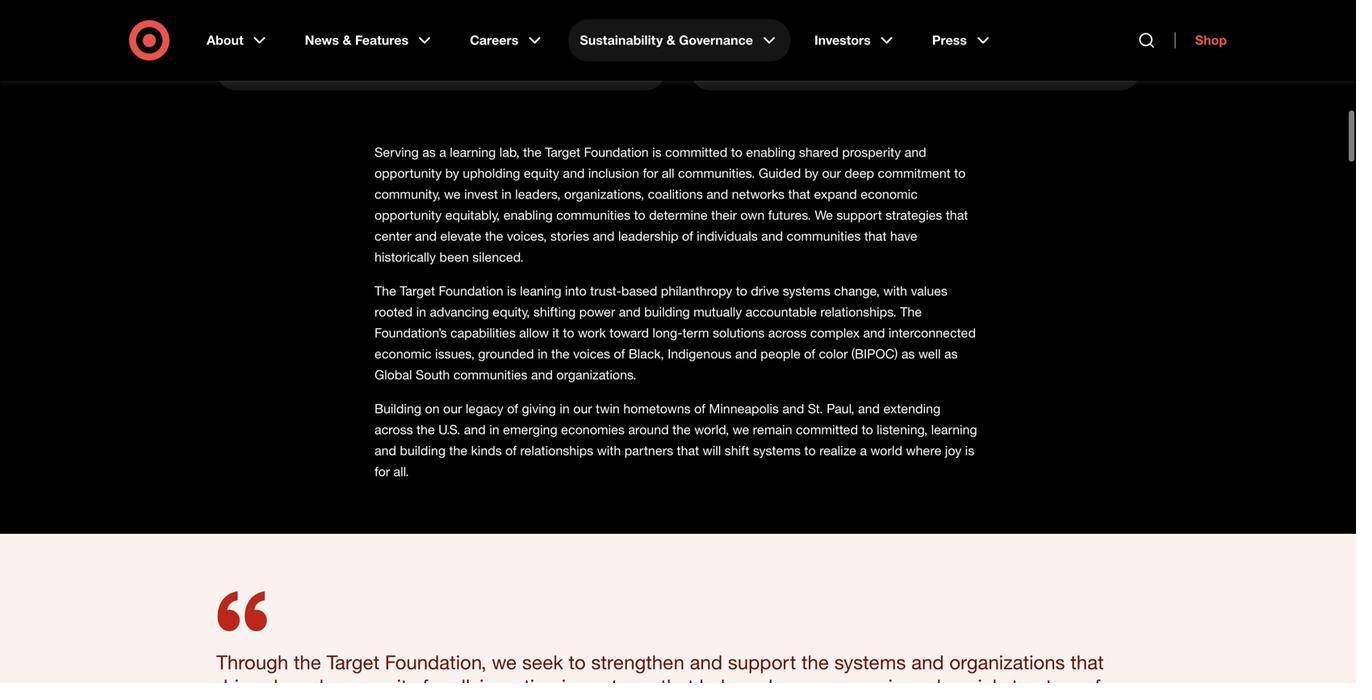 Task type: vqa. For each thing, say whether or not it's contained in the screenshot.
email
no



Task type: locate. For each thing, give the bounding box(es) containing it.
1 horizontal spatial learning
[[931, 422, 977, 438]]

prosperity
[[842, 144, 901, 160], [329, 675, 417, 684]]

1 horizontal spatial prosperity
[[842, 144, 901, 160]]

a right "serving"
[[439, 144, 446, 160]]

across down accountable
[[768, 325, 807, 341]]

opportunity down community,
[[375, 207, 442, 223]]

0 vertical spatial economic
[[861, 186, 918, 202]]

as right role on the top of the page
[[964, 0, 978, 2]]

building up long-
[[644, 304, 690, 320]]

foundation
[[781, 0, 846, 2], [584, 144, 649, 160], [439, 283, 503, 299]]

the inside the target foundation plays a distinct role as one of target's many philanthropic assets.
[[717, 0, 738, 2]]

1 vertical spatial economic
[[375, 346, 432, 362]]

0 horizontal spatial foundation
[[439, 283, 503, 299]]

1 horizontal spatial a
[[860, 443, 867, 459]]

1 horizontal spatial by
[[805, 165, 818, 181]]

committed up communities.
[[665, 144, 727, 160]]

&
[[343, 32, 351, 48], [666, 32, 675, 48]]

is inside the target foundation is leaning into trust-based philanthropy to drive systems change, with values rooted in advancing equity, shifting power and building mutually accountable relationships. the foundation's capabilities allow it to work toward long-term solutions across complex and interconnected economic issues, grounded in the voices of black, indigenous and people of color (bipoc) as well as global south communities and organizations.
[[507, 283, 516, 299]]

0 vertical spatial committed
[[665, 144, 727, 160]]

0 vertical spatial the
[[717, 0, 738, 2]]

1 vertical spatial across
[[375, 422, 413, 438]]

in up 'foundation's'
[[416, 304, 426, 320]]

listening,
[[877, 422, 928, 438]]

is right joy
[[965, 443, 974, 459]]

we down minneapolis
[[733, 422, 749, 438]]

learning
[[450, 144, 496, 160], [931, 422, 977, 438]]

capabilities
[[450, 325, 516, 341]]

systems inside the target foundation is leaning into trust-based philanthropy to drive systems change, with values rooted in advancing equity, shifting power and building mutually accountable relationships. the foundation's capabilities allow it to work toward long-term solutions across complex and interconnected economic issues, grounded in the voices of black, indigenous and people of color (bipoc) as well as global south communities and organizations.
[[783, 283, 831, 299]]

1 vertical spatial drive
[[216, 675, 259, 684]]

giving
[[522, 401, 556, 417]]

in right invest
[[501, 186, 512, 202]]

opportunity up community,
[[375, 165, 442, 181]]

distinct
[[894, 0, 936, 2]]

for inside 'building on our legacy of giving in our twin hometowns of minneapolis and st. paul, and extending across the u.s. and in emerging economies around the world, we remain committed to listening, learning and building the kinds of relationships with partners that will shift systems to realize a world where joy is for all.'
[[375, 464, 390, 480]]

to
[[731, 144, 742, 160], [954, 165, 966, 181], [634, 207, 645, 223], [736, 283, 747, 299], [563, 325, 574, 341], [862, 422, 873, 438], [804, 443, 816, 459], [569, 651, 586, 674]]

communities down we
[[787, 228, 861, 244]]

to up communities.
[[731, 144, 742, 160]]

grounded
[[478, 346, 534, 362]]

the left world,
[[672, 422, 691, 438]]

to right it
[[563, 325, 574, 341]]

solutions
[[713, 325, 765, 341]]

that
[[788, 186, 810, 202], [946, 207, 968, 223], [864, 228, 887, 244], [677, 443, 699, 459], [1070, 651, 1104, 674], [661, 675, 694, 684]]

the for the target foundation is leaning into trust-based philanthropy to drive systems change, with values rooted in advancing equity, shifting power and building mutually accountable relationships. the foundation's capabilities allow it to work toward long-term solutions across complex and interconnected economic issues, grounded in the voices of black, indigenous and people of color (bipoc) as well as global south communities and organizations.
[[375, 283, 396, 299]]

2 vertical spatial the
[[900, 304, 922, 320]]

drive up accountable
[[751, 283, 779, 299]]

the down values
[[900, 304, 922, 320]]

support down expand
[[836, 207, 882, 223]]

and up (bipoc)
[[863, 325, 885, 341]]

economies
[[561, 422, 625, 438]]

0 vertical spatial shared
[[799, 144, 839, 160]]

we inside serving as a learning lab, the target foundation is committed to enabling shared prosperity and opportunity by upholding equity and inclusion for all communities. guided by our deep commitment to community, we invest in leaders, organizations, coalitions and networks that expand economic opportunity equitably, enabling communities to determine their own futures. we support strategies that center and elevate the voices, stories and leadership of individuals and communities that have historically been silenced.
[[444, 186, 461, 202]]

1 horizontal spatial across
[[768, 325, 807, 341]]

0 vertical spatial with
[[883, 283, 907, 299]]

shared up the guided
[[799, 144, 839, 160]]

0 horizontal spatial committed
[[665, 144, 727, 160]]

to inside through the target foundation, we seek to strengthen and support the systems and organizations that drive shared prosperity for all, investing in partners that help reshape economic and social structures fo
[[569, 651, 586, 674]]

of right kinds
[[505, 443, 517, 459]]

a right plays
[[883, 0, 890, 2]]

0 horizontal spatial the
[[375, 283, 396, 299]]

and right stories
[[593, 228, 615, 244]]

toward
[[610, 325, 649, 341]]

1 vertical spatial foundation
[[584, 144, 649, 160]]

term
[[682, 325, 709, 341]]

a left world
[[860, 443, 867, 459]]

people
[[760, 346, 800, 362]]

2 horizontal spatial foundation
[[781, 0, 846, 2]]

0 horizontal spatial communities
[[453, 367, 528, 383]]

0 horizontal spatial by
[[445, 165, 459, 181]]

with inside 'building on our legacy of giving in our twin hometowns of minneapolis and st. paul, and extending across the u.s. and in emerging economies around the world, we remain committed to listening, learning and building the kinds of relationships with partners that will shift systems to realize a world where joy is for all.'
[[597, 443, 621, 459]]

1 vertical spatial learning
[[931, 422, 977, 438]]

work
[[578, 325, 606, 341]]

all
[[662, 165, 674, 181]]

1 vertical spatial systems
[[753, 443, 801, 459]]

about link
[[195, 19, 281, 61]]

& right news
[[343, 32, 351, 48]]

around
[[628, 422, 669, 438]]

0 horizontal spatial support
[[728, 651, 796, 674]]

0 vertical spatial prosperity
[[842, 144, 901, 160]]

2 vertical spatial economic
[[817, 675, 903, 684]]

2 vertical spatial communities
[[453, 367, 528, 383]]

is up equity,
[[507, 283, 516, 299]]

for down foundation,
[[423, 675, 446, 684]]

own
[[740, 207, 765, 223]]

well
[[918, 346, 941, 362]]

we
[[815, 207, 833, 223]]

across down building
[[375, 422, 413, 438]]

news & features
[[305, 32, 408, 48]]

our right on
[[443, 401, 462, 417]]

for inside through the target foundation, we seek to strengthen and support the systems and organizations that drive shared prosperity for all, investing in partners that help reshape economic and social structures fo
[[423, 675, 446, 684]]

0 vertical spatial support
[[836, 207, 882, 223]]

foundation inside the target foundation is leaning into trust-based philanthropy to drive systems change, with values rooted in advancing equity, shifting power and building mutually accountable relationships. the foundation's capabilities allow it to work toward long-term solutions across complex and interconnected economic issues, grounded in the voices of black, indigenous and people of color (bipoc) as well as global south communities and organizations.
[[439, 283, 503, 299]]

2 vertical spatial foundation
[[439, 283, 503, 299]]

voices
[[573, 346, 610, 362]]

enabling up the guided
[[746, 144, 795, 160]]

the up reshape
[[801, 651, 829, 674]]

0 vertical spatial building
[[644, 304, 690, 320]]

of down toward
[[614, 346, 625, 362]]

is up the coalitions
[[652, 144, 662, 160]]

one
[[981, 0, 1003, 2]]

the down it
[[551, 346, 570, 362]]

for left "all"
[[643, 165, 658, 181]]

1 vertical spatial with
[[597, 443, 621, 459]]

0 vertical spatial across
[[768, 325, 807, 341]]

for
[[643, 165, 658, 181], [375, 464, 390, 480], [423, 675, 446, 684]]

u.s.
[[438, 422, 460, 438]]

building on our legacy of giving in our twin hometowns of minneapolis and st. paul, and extending across the u.s. and in emerging economies around the world, we remain committed to listening, learning and building the kinds of relationships with partners that will shift systems to realize a world where joy is for all.
[[375, 401, 977, 480]]

systems for drive
[[783, 283, 831, 299]]

learning inside 'building on our legacy of giving in our twin hometowns of minneapolis and st. paul, and extending across the u.s. and in emerging economies around the world, we remain committed to listening, learning and building the kinds of relationships with partners that will shift systems to realize a world where joy is for all.'
[[931, 422, 977, 438]]

the right 'through'
[[294, 651, 321, 674]]

2 vertical spatial a
[[860, 443, 867, 459]]

values
[[911, 283, 948, 299]]

1 horizontal spatial the
[[717, 0, 738, 2]]

2 vertical spatial is
[[965, 443, 974, 459]]

organizations,
[[564, 186, 644, 202]]

0 horizontal spatial &
[[343, 32, 351, 48]]

to left realize
[[804, 443, 816, 459]]

0 horizontal spatial we
[[444, 186, 461, 202]]

trust-
[[590, 283, 621, 299]]

1 horizontal spatial &
[[666, 32, 675, 48]]

in inside serving as a learning lab, the target foundation is committed to enabling shared prosperity and opportunity by upholding equity and inclusion for all communities. guided by our deep commitment to community, we invest in leaders, organizations, coalitions and networks that expand economic opportunity equitably, enabling communities to determine their own futures. we support strategies that center and elevate the voices, stories and leadership of individuals and communities that have historically been silenced.
[[501, 186, 512, 202]]

our up the economies
[[573, 401, 592, 417]]

1 opportunity from the top
[[375, 165, 442, 181]]

economic inside the target foundation is leaning into trust-based philanthropy to drive systems change, with values rooted in advancing equity, shifting power and building mutually accountable relationships. the foundation's capabilities allow it to work toward long-term solutions across complex and interconnected economic issues, grounded in the voices of black, indigenous and people of color (bipoc) as well as global south communities and organizations.
[[375, 346, 432, 362]]

1 vertical spatial we
[[733, 422, 749, 438]]

economic
[[861, 186, 918, 202], [375, 346, 432, 362], [817, 675, 903, 684]]

1 horizontal spatial our
[[573, 401, 592, 417]]

1 & from the left
[[343, 32, 351, 48]]

1 horizontal spatial for
[[423, 675, 446, 684]]

with down the economies
[[597, 443, 621, 459]]

through the target foundation, we seek to strengthen and support the systems and organizations that drive shared prosperity for all, investing in partners that help reshape economic and social structures fo
[[216, 651, 1118, 684]]

0 vertical spatial enabling
[[746, 144, 795, 160]]

committed inside 'building on our legacy of giving in our twin hometowns of minneapolis and st. paul, and extending across the u.s. and in emerging economies around the world, we remain committed to listening, learning and building the kinds of relationships with partners that will shift systems to realize a world where joy is for all.'
[[796, 422, 858, 438]]

and down futures.
[[761, 228, 783, 244]]

across inside 'building on our legacy of giving in our twin hometowns of minneapolis and st. paul, and extending across the u.s. and in emerging economies around the world, we remain committed to listening, learning and building the kinds of relationships with partners that will shift systems to realize a world where joy is for all.'
[[375, 422, 413, 438]]

2 horizontal spatial a
[[883, 0, 890, 2]]

0 vertical spatial communities
[[556, 207, 630, 223]]

1 horizontal spatial with
[[883, 283, 907, 299]]

1 vertical spatial shared
[[264, 675, 324, 684]]

their
[[711, 207, 737, 223]]

the down u.s.
[[449, 443, 467, 459]]

the up rooted
[[375, 283, 396, 299]]

2 horizontal spatial we
[[733, 422, 749, 438]]

building
[[644, 304, 690, 320], [400, 443, 446, 459]]

south
[[416, 367, 450, 383]]

target inside through the target foundation, we seek to strengthen and support the systems and organizations that drive shared prosperity for all, investing in partners that help reshape economic and social structures fo
[[327, 651, 380, 674]]

a inside 'building on our legacy of giving in our twin hometowns of minneapolis and st. paul, and extending across the u.s. and in emerging economies around the world, we remain committed to listening, learning and building the kinds of relationships with partners that will shift systems to realize a world where joy is for all.'
[[860, 443, 867, 459]]

target inside the target foundation plays a distinct role as one of target's many philanthropic assets.
[[742, 0, 777, 2]]

of
[[1007, 0, 1018, 2], [682, 228, 693, 244], [614, 346, 625, 362], [804, 346, 815, 362], [507, 401, 518, 417], [694, 401, 705, 417], [505, 443, 517, 459]]

drive down 'through'
[[216, 675, 259, 684]]

to right the seek
[[569, 651, 586, 674]]

foundation inside serving as a learning lab, the target foundation is committed to enabling shared prosperity and opportunity by upholding equity and inclusion for all communities. guided by our deep commitment to community, we invest in leaders, organizations, coalitions and networks that expand economic opportunity equitably, enabling communities to determine their own futures. we support strategies that center and elevate the voices, stories and leadership of individuals and communities that have historically been silenced.
[[584, 144, 649, 160]]

and up the help
[[690, 651, 722, 674]]

1 vertical spatial support
[[728, 651, 796, 674]]

prosperity inside through the target foundation, we seek to strengthen and support the systems and organizations that drive shared prosperity for all, investing in partners that help reshape economic and social structures fo
[[329, 675, 417, 684]]

that left have
[[864, 228, 887, 244]]

social
[[946, 675, 997, 684]]

and
[[905, 144, 926, 160], [563, 165, 585, 181], [706, 186, 728, 202], [415, 228, 437, 244], [593, 228, 615, 244], [761, 228, 783, 244], [619, 304, 641, 320], [863, 325, 885, 341], [735, 346, 757, 362], [531, 367, 553, 383], [782, 401, 804, 417], [858, 401, 880, 417], [464, 422, 486, 438], [375, 443, 396, 459], [690, 651, 722, 674], [911, 651, 944, 674], [908, 675, 941, 684]]

by
[[445, 165, 459, 181], [805, 165, 818, 181]]

news & features link
[[294, 19, 446, 61]]

1 horizontal spatial communities
[[556, 207, 630, 223]]

the up philanthropic
[[717, 0, 738, 2]]

we up investing
[[492, 651, 517, 674]]

1 vertical spatial for
[[375, 464, 390, 480]]

0 vertical spatial for
[[643, 165, 658, 181]]

foundation up assets.
[[781, 0, 846, 2]]

2 horizontal spatial is
[[965, 443, 974, 459]]

systems inside through the target foundation, we seek to strengthen and support the systems and organizations that drive shared prosperity for all, investing in partners that help reshape economic and social structures fo
[[834, 651, 906, 674]]

0 horizontal spatial building
[[400, 443, 446, 459]]

1 horizontal spatial we
[[492, 651, 517, 674]]

support up reshape
[[728, 651, 796, 674]]

a inside the target foundation plays a distinct role as one of target's many philanthropic assets.
[[883, 0, 890, 2]]

0 horizontal spatial our
[[443, 401, 462, 417]]

2 vertical spatial for
[[423, 675, 446, 684]]

2 horizontal spatial our
[[822, 165, 841, 181]]

& left "governance" at top right
[[666, 32, 675, 48]]

partners
[[624, 443, 673, 459], [582, 675, 655, 684]]

committed inside serving as a learning lab, the target foundation is committed to enabling shared prosperity and opportunity by upholding equity and inclusion for all communities. guided by our deep commitment to community, we invest in leaders, organizations, coalitions and networks that expand economic opportunity equitably, enabling communities to determine their own futures. we support strategies that center and elevate the voices, stories and leadership of individuals and communities that have historically been silenced.
[[665, 144, 727, 160]]

1 vertical spatial opportunity
[[375, 207, 442, 223]]

for inside serving as a learning lab, the target foundation is committed to enabling shared prosperity and opportunity by upholding equity and inclusion for all communities. guided by our deep commitment to community, we invest in leaders, organizations, coalitions and networks that expand economic opportunity equitably, enabling communities to determine their own futures. we support strategies that center and elevate the voices, stories and leadership of individuals and communities that have historically been silenced.
[[643, 165, 658, 181]]

committed
[[665, 144, 727, 160], [796, 422, 858, 438]]

1 vertical spatial partners
[[582, 675, 655, 684]]

our up expand
[[822, 165, 841, 181]]

sustainability & governance
[[580, 32, 753, 48]]

in down the seek
[[562, 675, 577, 684]]

1 vertical spatial communities
[[787, 228, 861, 244]]

communities down the "grounded"
[[453, 367, 528, 383]]

1 vertical spatial enabling
[[503, 207, 553, 223]]

as inside serving as a learning lab, the target foundation is committed to enabling shared prosperity and opportunity by upholding equity and inclusion for all communities. guided by our deep commitment to community, we invest in leaders, organizations, coalitions and networks that expand economic opportunity equitably, enabling communities to determine their own futures. we support strategies that center and elevate the voices, stories and leadership of individuals and communities that have historically been silenced.
[[422, 144, 436, 160]]

1 horizontal spatial building
[[644, 304, 690, 320]]

foundation for distinct
[[781, 0, 846, 2]]

by right the guided
[[805, 165, 818, 181]]

and right paul,
[[858, 401, 880, 417]]

1 horizontal spatial committed
[[796, 422, 858, 438]]

for left all.
[[375, 464, 390, 480]]

learning up upholding
[[450, 144, 496, 160]]

in down allow
[[538, 346, 548, 362]]

investors
[[814, 32, 871, 48]]

economic for foundation's
[[375, 346, 432, 362]]

it
[[552, 325, 559, 341]]

learning up joy
[[931, 422, 977, 438]]

realize
[[819, 443, 856, 459]]

as right "serving"
[[422, 144, 436, 160]]

0 vertical spatial we
[[444, 186, 461, 202]]

the up silenced.
[[485, 228, 503, 244]]

we inside through the target foundation, we seek to strengthen and support the systems and organizations that drive shared prosperity for all, investing in partners that help reshape economic and social structures fo
[[492, 651, 517, 674]]

0 vertical spatial foundation
[[781, 0, 846, 2]]

where
[[906, 443, 941, 459]]

0 horizontal spatial drive
[[216, 675, 259, 684]]

of down determine at the top of page
[[682, 228, 693, 244]]

0 horizontal spatial for
[[375, 464, 390, 480]]

0 horizontal spatial learning
[[450, 144, 496, 160]]

equity
[[524, 165, 559, 181]]

and down legacy
[[464, 422, 486, 438]]

1 vertical spatial committed
[[796, 422, 858, 438]]

visit page
[[717, 47, 777, 63]]

visit
[[717, 47, 743, 63]]

that up futures.
[[788, 186, 810, 202]]

communities down organizations,
[[556, 207, 630, 223]]

1 vertical spatial the
[[375, 283, 396, 299]]

& for governance
[[666, 32, 675, 48]]

as right well
[[944, 346, 958, 362]]

2 vertical spatial systems
[[834, 651, 906, 674]]

shared down 'through'
[[264, 675, 324, 684]]

1 horizontal spatial foundation
[[584, 144, 649, 160]]

shift
[[725, 443, 749, 459]]

1 horizontal spatial drive
[[751, 283, 779, 299]]

we left invest
[[444, 186, 461, 202]]

governance
[[679, 32, 753, 48]]

(bipoc)
[[851, 346, 898, 362]]

0 vertical spatial drive
[[751, 283, 779, 299]]

0 horizontal spatial prosperity
[[329, 675, 417, 684]]

0 horizontal spatial a
[[439, 144, 446, 160]]

lab,
[[499, 144, 520, 160]]

is inside serving as a learning lab, the target foundation is committed to enabling shared prosperity and opportunity by upholding equity and inclusion for all communities. guided by our deep commitment to community, we invest in leaders, organizations, coalitions and networks that expand economic opportunity equitably, enabling communities to determine their own futures. we support strategies that center and elevate the voices, stories and leadership of individuals and communities that have historically been silenced.
[[652, 144, 662, 160]]

2 horizontal spatial for
[[643, 165, 658, 181]]

enabling
[[746, 144, 795, 160], [503, 207, 553, 223]]

0 horizontal spatial with
[[597, 443, 621, 459]]

a inside serving as a learning lab, the target foundation is committed to enabling shared prosperity and opportunity by upholding equity and inclusion for all communities. guided by our deep commitment to community, we invest in leaders, organizations, coalitions and networks that expand economic opportunity equitably, enabling communities to determine their own futures. we support strategies that center and elevate the voices, stories and leadership of individuals and communities that have historically been silenced.
[[439, 144, 446, 160]]

invest
[[464, 186, 498, 202]]

is
[[652, 144, 662, 160], [507, 283, 516, 299], [965, 443, 974, 459]]

0 vertical spatial is
[[652, 144, 662, 160]]

that left will
[[677, 443, 699, 459]]

0 vertical spatial learning
[[450, 144, 496, 160]]

1 horizontal spatial is
[[652, 144, 662, 160]]

by left upholding
[[445, 165, 459, 181]]

economic inside serving as a learning lab, the target foundation is committed to enabling shared prosperity and opportunity by upholding equity and inclusion for all communities. guided by our deep commitment to community, we invest in leaders, organizations, coalitions and networks that expand economic opportunity equitably, enabling communities to determine their own futures. we support strategies that center and elevate the voices, stories and leadership of individuals and communities that have historically been silenced.
[[861, 186, 918, 202]]

0 horizontal spatial across
[[375, 422, 413, 438]]

0 vertical spatial opportunity
[[375, 165, 442, 181]]

commitment
[[878, 165, 951, 181]]

1 horizontal spatial support
[[836, 207, 882, 223]]

legacy
[[466, 401, 503, 417]]

all,
[[451, 675, 474, 684]]

and up toward
[[619, 304, 641, 320]]

0 vertical spatial systems
[[783, 283, 831, 299]]

1 vertical spatial prosperity
[[329, 675, 417, 684]]

prosperity up the deep at the right of page
[[842, 144, 901, 160]]

twin
[[596, 401, 620, 417]]

partners inside 'building on our legacy of giving in our twin hometowns of minneapolis and st. paul, and extending across the u.s. and in emerging economies around the world, we remain committed to listening, learning and building the kinds of relationships with partners that will shift systems to realize a world where joy is for all.'
[[624, 443, 673, 459]]

foundation up advancing
[[439, 283, 503, 299]]

coalitions
[[648, 186, 703, 202]]

is inside 'building on our legacy of giving in our twin hometowns of minneapolis and st. paul, and extending across the u.s. and in emerging economies around the world, we remain committed to listening, learning and building the kinds of relationships with partners that will shift systems to realize a world where joy is for all.'
[[965, 443, 974, 459]]

0 horizontal spatial shared
[[264, 675, 324, 684]]

0 horizontal spatial is
[[507, 283, 516, 299]]

organizations.
[[556, 367, 637, 383]]

as inside the target foundation plays a distinct role as one of target's many philanthropic assets.
[[964, 0, 978, 2]]

2 & from the left
[[666, 32, 675, 48]]

2 by from the left
[[805, 165, 818, 181]]

0 vertical spatial a
[[883, 0, 890, 2]]

inclusion
[[588, 165, 639, 181]]

1 vertical spatial is
[[507, 283, 516, 299]]

1 horizontal spatial enabling
[[746, 144, 795, 160]]

foundation inside the target foundation plays a distinct role as one of target's many philanthropic assets.
[[781, 0, 846, 2]]

power
[[579, 304, 615, 320]]

as
[[964, 0, 978, 2], [422, 144, 436, 160], [901, 346, 915, 362], [944, 346, 958, 362]]

1 vertical spatial a
[[439, 144, 446, 160]]

1 horizontal spatial shared
[[799, 144, 839, 160]]

support inside through the target foundation, we seek to strengthen and support the systems and organizations that drive shared prosperity for all, investing in partners that help reshape economic and social structures fo
[[728, 651, 796, 674]]

communities
[[556, 207, 630, 223], [787, 228, 861, 244], [453, 367, 528, 383]]

0 vertical spatial partners
[[624, 443, 673, 459]]

committed up realize
[[796, 422, 858, 438]]

1 vertical spatial building
[[400, 443, 446, 459]]

of left color on the bottom of page
[[804, 346, 815, 362]]

2 vertical spatial we
[[492, 651, 517, 674]]

partners down around
[[624, 443, 673, 459]]

press link
[[921, 19, 1004, 61]]

the inside the target foundation is leaning into trust-based philanthropy to drive systems change, with values rooted in advancing equity, shifting power and building mutually accountable relationships. the foundation's capabilities allow it to work toward long-term solutions across complex and interconnected economic issues, grounded in the voices of black, indigenous and people of color (bipoc) as well as global south communities and organizations.
[[551, 346, 570, 362]]

shared inside serving as a learning lab, the target foundation is committed to enabling shared prosperity and opportunity by upholding equity and inclusion for all communities. guided by our deep commitment to community, we invest in leaders, organizations, coalitions and networks that expand economic opportunity equitably, enabling communities to determine their own futures. we support strategies that center and elevate the voices, stories and leadership of individuals and communities that have historically been silenced.
[[799, 144, 839, 160]]

prosperity down foundation,
[[329, 675, 417, 684]]

building up all.
[[400, 443, 446, 459]]



Task type: describe. For each thing, give the bounding box(es) containing it.
based
[[621, 283, 657, 299]]

investing
[[480, 675, 556, 684]]

historically
[[375, 249, 436, 265]]

serving
[[375, 144, 419, 160]]

our inside serving as a learning lab, the target foundation is committed to enabling shared prosperity and opportunity by upholding equity and inclusion for all communities. guided by our deep commitment to community, we invest in leaders, organizations, coalitions and networks that expand economic opportunity equitably, enabling communities to determine their own futures. we support strategies that center and elevate the voices, stories and leadership of individuals and communities that have historically been silenced.
[[822, 165, 841, 181]]

drive inside through the target foundation, we seek to strengthen and support the systems and organizations that drive shared prosperity for all, investing in partners that help reshape economic and social structures fo
[[216, 675, 259, 684]]

serving as a learning lab, the target foundation is committed to enabling shared prosperity and opportunity by upholding equity and inclusion for all communities. guided by our deep commitment to community, we invest in leaders, organizations, coalitions and networks that expand economic opportunity equitably, enabling communities to determine their own futures. we support strategies that center and elevate the voices, stories and leadership of individuals and communities that have historically been silenced.
[[375, 144, 968, 265]]

mutually
[[693, 304, 742, 320]]

prosperity inside serving as a learning lab, the target foundation is committed to enabling shared prosperity and opportunity by upholding equity and inclusion for all communities. guided by our deep commitment to community, we invest in leaders, organizations, coalitions and networks that expand economic opportunity equitably, enabling communities to determine their own futures. we support strategies that center and elevate the voices, stories and leadership of individuals and communities that have historically been silenced.
[[842, 144, 901, 160]]

0 horizontal spatial enabling
[[503, 207, 553, 223]]

shop link
[[1175, 32, 1227, 48]]

target inside the target foundation is leaning into trust-based philanthropy to drive systems change, with values rooted in advancing equity, shifting power and building mutually accountable relationships. the foundation's capabilities allow it to work toward long-term solutions across complex and interconnected economic issues, grounded in the voices of black, indigenous and people of color (bipoc) as well as global south communities and organizations.
[[400, 283, 435, 299]]

to up mutually
[[736, 283, 747, 299]]

building inside the target foundation is leaning into trust-based philanthropy to drive systems change, with values rooted in advancing equity, shifting power and building mutually accountable relationships. the foundation's capabilities allow it to work toward long-term solutions across complex and interconnected economic issues, grounded in the voices of black, indigenous and people of color (bipoc) as well as global south communities and organizations.
[[644, 304, 690, 320]]

philanthropy
[[661, 283, 732, 299]]

of left the giving at the bottom of page
[[507, 401, 518, 417]]

systems inside 'building on our legacy of giving in our twin hometowns of minneapolis and st. paul, and extending across the u.s. and in emerging economies around the world, we remain committed to listening, learning and building the kinds of relationships with partners that will shift systems to realize a world where joy is for all.'
[[753, 443, 801, 459]]

that left the help
[[661, 675, 694, 684]]

interconnected
[[889, 325, 976, 341]]

and right equity
[[563, 165, 585, 181]]

communities inside the target foundation is leaning into trust-based philanthropy to drive systems change, with values rooted in advancing equity, shifting power and building mutually accountable relationships. the foundation's capabilities allow it to work toward long-term solutions across complex and interconnected economic issues, grounded in the voices of black, indigenous and people of color (bipoc) as well as global south communities and organizations.
[[453, 367, 528, 383]]

will
[[703, 443, 721, 459]]

building inside 'building on our legacy of giving in our twin hometowns of minneapolis and st. paul, and extending across the u.s. and in emerging economies around the world, we remain committed to listening, learning and building the kinds of relationships with partners that will shift systems to realize a world where joy is for all.'
[[400, 443, 446, 459]]

relationships.
[[820, 304, 897, 320]]

building
[[375, 401, 421, 417]]

allow
[[519, 325, 549, 341]]

paul,
[[827, 401, 854, 417]]

partners inside through the target foundation, we seek to strengthen and support the systems and organizations that drive shared prosperity for all, investing in partners that help reshape economic and social structures fo
[[582, 675, 655, 684]]

plays
[[849, 0, 879, 2]]

shop
[[1195, 32, 1227, 48]]

minneapolis
[[709, 401, 779, 417]]

features
[[355, 32, 408, 48]]

and left st.
[[782, 401, 804, 417]]

leadership
[[618, 228, 678, 244]]

remain
[[753, 422, 792, 438]]

strengthen
[[591, 651, 684, 674]]

all.
[[394, 464, 409, 480]]

on
[[425, 401, 440, 417]]

and down solutions
[[735, 346, 757, 362]]

long-
[[653, 325, 682, 341]]

silenced.
[[472, 249, 524, 265]]

the down on
[[417, 422, 435, 438]]

careers link
[[459, 19, 556, 61]]

assets.
[[795, 7, 836, 23]]

and up all.
[[375, 443, 396, 459]]

and left organizations
[[911, 651, 944, 674]]

equity,
[[493, 304, 530, 320]]

in right the giving at the bottom of page
[[560, 401, 570, 417]]

change,
[[834, 283, 880, 299]]

guided
[[759, 165, 801, 181]]

in up kinds
[[489, 422, 499, 438]]

we inside 'building on our legacy of giving in our twin hometowns of minneapolis and st. paul, and extending across the u.s. and in emerging economies around the world, we remain committed to listening, learning and building the kinds of relationships with partners that will shift systems to realize a world where joy is for all.'
[[733, 422, 749, 438]]

target's
[[1021, 0, 1065, 2]]

to right commitment
[[954, 165, 966, 181]]

black,
[[629, 346, 664, 362]]

in inside through the target foundation, we seek to strengthen and support the systems and organizations that drive shared prosperity for all, investing in partners that help reshape economic and social structures fo
[[562, 675, 577, 684]]

across inside the target foundation is leaning into trust-based philanthropy to drive systems change, with values rooted in advancing equity, shifting power and building mutually accountable relationships. the foundation's capabilities allow it to work toward long-term solutions across complex and interconnected economic issues, grounded in the voices of black, indigenous and people of color (bipoc) as well as global south communities and organizations.
[[768, 325, 807, 341]]

stories
[[550, 228, 589, 244]]

color
[[819, 346, 848, 362]]

complex
[[810, 325, 860, 341]]

2 horizontal spatial communities
[[787, 228, 861, 244]]

structures
[[1002, 675, 1089, 684]]

indigenous
[[668, 346, 732, 362]]

community,
[[375, 186, 440, 202]]

philanthropic
[[717, 7, 792, 23]]

of inside the target foundation plays a distinct role as one of target's many philanthropic assets.
[[1007, 0, 1018, 2]]

foundation's
[[375, 325, 447, 341]]

that right strategies
[[946, 207, 968, 223]]

and up the giving at the bottom of page
[[531, 367, 553, 383]]

that up structures in the right bottom of the page
[[1070, 651, 1104, 674]]

communities.
[[678, 165, 755, 181]]

investors link
[[803, 19, 908, 61]]

leaders,
[[515, 186, 561, 202]]

many
[[1069, 0, 1100, 2]]

2 opportunity from the top
[[375, 207, 442, 223]]

support inside serving as a learning lab, the target foundation is committed to enabling shared prosperity and opportunity by upholding equity and inclusion for all communities. guided by our deep commitment to community, we invest in leaders, organizations, coalitions and networks that expand economic opportunity equitably, enabling communities to determine their own futures. we support strategies that center and elevate the voices, stories and leadership of individuals and communities that have historically been silenced.
[[836, 207, 882, 223]]

equitably,
[[445, 207, 500, 223]]

as left well
[[901, 346, 915, 362]]

help
[[699, 675, 737, 684]]

that inside 'building on our legacy of giving in our twin hometowns of minneapolis and st. paul, and extending across the u.s. and in emerging economies around the world, we remain committed to listening, learning and building the kinds of relationships with partners that will shift systems to realize a world where joy is for all.'
[[677, 443, 699, 459]]

2 horizontal spatial the
[[900, 304, 922, 320]]

economic for deep
[[861, 186, 918, 202]]

rooted
[[375, 304, 413, 320]]

determine
[[649, 207, 708, 223]]

and down communities.
[[706, 186, 728, 202]]

world,
[[694, 422, 729, 438]]

systems for the
[[834, 651, 906, 674]]

st.
[[808, 401, 823, 417]]

reshape
[[742, 675, 812, 684]]

role
[[939, 0, 961, 2]]

and up commitment
[[905, 144, 926, 160]]

& for features
[[343, 32, 351, 48]]

advancing
[[430, 304, 489, 320]]

the right the lab,
[[523, 144, 541, 160]]

shared inside through the target foundation, we seek to strengthen and support the systems and organizations that drive shared prosperity for all, investing in partners that help reshape economic and social structures fo
[[264, 675, 324, 684]]

press
[[932, 32, 967, 48]]

economic inside through the target foundation, we seek to strengthen and support the systems and organizations that drive shared prosperity for all, investing in partners that help reshape economic and social structures fo
[[817, 675, 903, 684]]

global
[[375, 367, 412, 383]]

with inside the target foundation is leaning into trust-based philanthropy to drive systems change, with values rooted in advancing equity, shifting power and building mutually accountable relationships. the foundation's capabilities allow it to work toward long-term solutions across complex and interconnected economic issues, grounded in the voices of black, indigenous and people of color (bipoc) as well as global south communities and organizations.
[[883, 283, 907, 299]]

the for the target foundation plays a distinct role as one of target's many philanthropic assets.
[[717, 0, 738, 2]]

elevate
[[440, 228, 481, 244]]

been
[[439, 249, 469, 265]]

and left social
[[908, 675, 941, 684]]

organizations
[[949, 651, 1065, 674]]

of up world,
[[694, 401, 705, 417]]

and up "historically"
[[415, 228, 437, 244]]

kinds
[[471, 443, 502, 459]]

accountable
[[746, 304, 817, 320]]

target inside serving as a learning lab, the target foundation is committed to enabling shared prosperity and opportunity by upholding equity and inclusion for all communities. guided by our deep commitment to community, we invest in leaders, organizations, coalitions and networks that expand economic opportunity equitably, enabling communities to determine their own futures. we support strategies that center and elevate the voices, stories and leadership of individuals and communities that have historically been silenced.
[[545, 144, 580, 160]]

center
[[375, 228, 411, 244]]

relationships
[[520, 443, 593, 459]]

futures.
[[768, 207, 811, 223]]

deep
[[845, 165, 874, 181]]

of inside serving as a learning lab, the target foundation is committed to enabling shared prosperity and opportunity by upholding equity and inclusion for all communities. guided by our deep commitment to community, we invest in leaders, organizations, coalitions and networks that expand economic opportunity equitably, enabling communities to determine their own futures. we support strategies that center and elevate the voices, stories and leadership of individuals and communities that have historically been silenced.
[[682, 228, 693, 244]]

drive inside the target foundation is leaning into trust-based philanthropy to drive systems change, with values rooted in advancing equity, shifting power and building mutually accountable relationships. the foundation's capabilities allow it to work toward long-term solutions across complex and interconnected economic issues, grounded in the voices of black, indigenous and people of color (bipoc) as well as global south communities and organizations.
[[751, 283, 779, 299]]

joy
[[945, 443, 962, 459]]

to up world
[[862, 422, 873, 438]]

learning inside serving as a learning lab, the target foundation is committed to enabling shared prosperity and opportunity by upholding equity and inclusion for all communities. guided by our deep commitment to community, we invest in leaders, organizations, coalitions and networks that expand economic opportunity equitably, enabling communities to determine their own futures. we support strategies that center and elevate the voices, stories and leadership of individuals and communities that have historically been silenced.
[[450, 144, 496, 160]]

foundation for into
[[439, 283, 503, 299]]

careers
[[470, 32, 518, 48]]

sustainability & governance link
[[569, 19, 790, 61]]

to up the leadership
[[634, 207, 645, 223]]

the target foundation plays a distinct role as one of target's many philanthropic assets.
[[717, 0, 1100, 23]]

1 by from the left
[[445, 165, 459, 181]]

extending
[[883, 401, 940, 417]]

about
[[207, 32, 243, 48]]



